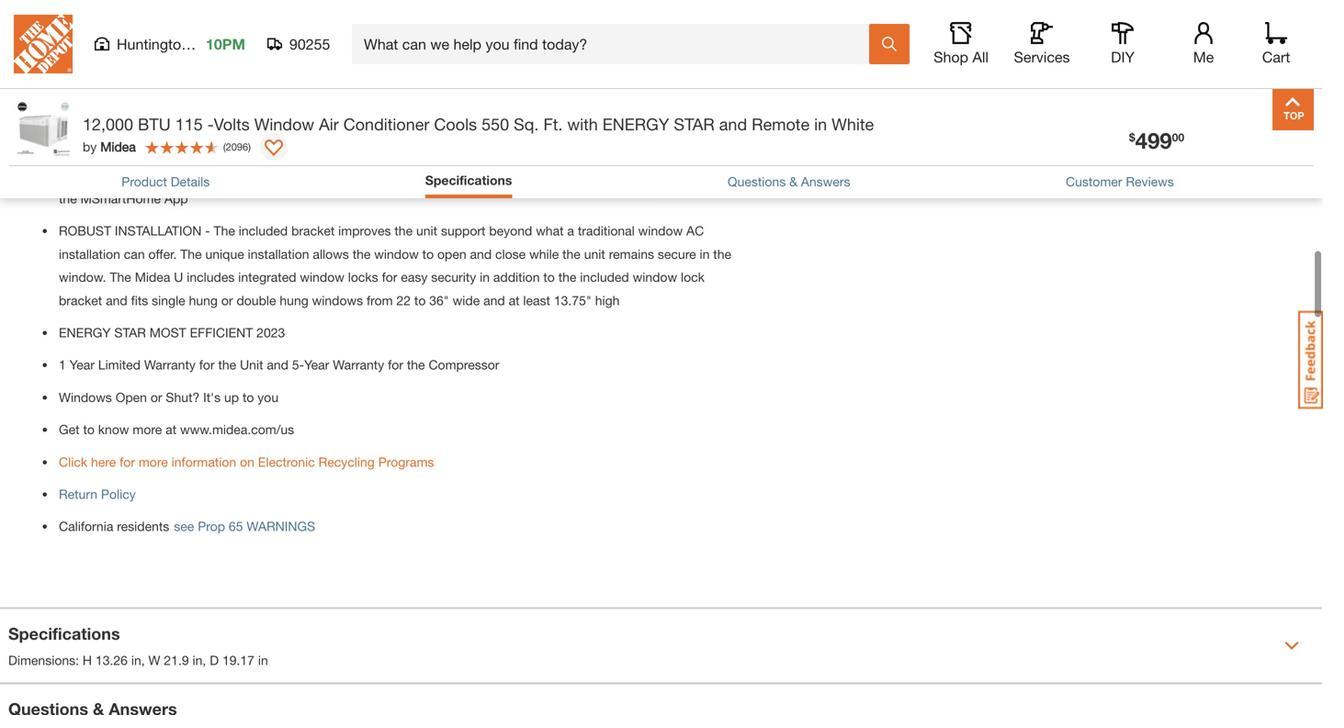 Task type: vqa. For each thing, say whether or not it's contained in the screenshot.
the rightmost up
yes



Task type: locate. For each thing, give the bounding box(es) containing it.
can inside robust installation - the included bracket improves the unit support beyond what a traditional window ac installation can offer. the unique installation allows the window to open and close while the unit remains secure in the window. the midea u includes integrated window locks for easy security in addition to the included window lock bracket and fits single hung or double hung windows from 22 to 36" wide and at least 13.75" high
[[124, 247, 145, 262]]

an right the with
[[377, 113, 391, 128]]

0 horizontal spatial up
[[224, 390, 239, 405]]

specifications
[[425, 173, 512, 188], [8, 624, 120, 644]]

- right savings*
[[246, 2, 251, 17]]

shop inside shop now button
[[1033, 83, 1074, 102]]

1 vertical spatial bracket
[[59, 293, 102, 308]]

u inside smart control - the midea u works with alexa and google assistant and can be controlled from anywhere with the msmarthome app
[[244, 168, 253, 183]]

1 vertical spatial from
[[613, 168, 639, 183]]

quiet
[[155, 80, 183, 95]]

you
[[259, 136, 280, 151], [258, 390, 279, 405]]

1 vertical spatial efficient
[[190, 325, 253, 340]]

star down fits
[[114, 325, 146, 340]]

1 vertical spatial or
[[151, 390, 162, 405]]

0 horizontal spatial included
[[156, 136, 205, 151]]

0 vertical spatial more
[[360, 2, 390, 17]]

1 year limited warranty for the unit and 5-year warranty for the compressor
[[59, 358, 499, 373]]

ac up outside at top
[[154, 25, 171, 40]]

1 warranty from the left
[[144, 358, 196, 373]]

your down the with
[[344, 136, 369, 151]]

click here for more information on electronic recycling programs link
[[59, 455, 434, 470]]

unique inside robust installation - the included bracket improves the unit support beyond what a traditional window ac installation can offer. the unique installation allows the window to open and close while the unit remains secure in the window. the midea u includes integrated window locks for easy security in addition to the included window lock bracket and fits single hung or double hung windows from 22 to 36" wide and at least 13.75" high
[[205, 247, 244, 262]]

close
[[495, 247, 526, 262]]

2 , from the left
[[203, 653, 206, 668]]

electronic
[[258, 455, 315, 470]]

1 horizontal spatial open
[[437, 247, 467, 262]]

shop now button
[[986, 74, 1161, 111]]

specifications inside specifications dimensions: h 13.26 in , w 21.9 in , d 19.17 in
[[8, 624, 120, 644]]

1 horizontal spatial most
[[342, 25, 379, 40]]

1 vertical spatial star
[[674, 114, 715, 134]]

double
[[237, 293, 276, 308]]

0 horizontal spatial ac
[[154, 25, 171, 40]]

the up app
[[180, 168, 201, 183]]

to down while
[[543, 270, 555, 285]]

control
[[106, 168, 168, 183]]

hung down includes
[[189, 293, 218, 308]]

me button
[[1175, 22, 1233, 66]]

0 horizontal spatial as
[[245, 80, 259, 95]]

noise
[[114, 57, 153, 72]]

- inside robust installation - the included bracket improves the unit support beyond what a traditional window ac installation can offer. the unique installation allows the window to open and close while the unit remains secure in the window. the midea u includes integrated window locks for easy security in addition to the included window lock bracket and fits single hung or double hung windows from 22 to 36" wide and at least 13.75" high
[[205, 224, 210, 239]]

0 horizontal spatial shaped
[[263, 57, 306, 72]]

bracket down window.
[[59, 293, 102, 308]]

1 vertical spatial traditional
[[497, 80, 554, 95]]

unit
[[240, 358, 263, 373]]

0 horizontal spatial design
[[309, 57, 348, 72]]

can
[[510, 168, 531, 183], [124, 247, 145, 262]]

bracket left improves
[[291, 224, 335, 239]]

display image
[[265, 140, 283, 158]]

1 vertical spatial can
[[124, 247, 145, 262]]

window down conditioner at left top
[[373, 136, 417, 151]]

to inside flexible window opening for fresh air - with an innovative u-shaped groove design and unique install method with the included bracket, you may open your window to enjoy fresh air even with your ac installed
[[421, 136, 432, 151]]

operation
[[187, 80, 242, 95]]

works
[[257, 168, 291, 183]]

the down btu
[[134, 136, 152, 151]]

1 horizontal spatial u-
[[456, 113, 471, 128]]

from inside robust installation - the included bracket improves the unit support beyond what a traditional window ac installation can offer. the unique installation allows the window to open and close while the unit remains secure in the window. the midea u includes integrated window locks for easy security in addition to the included window lock bracket and fits single hung or double hung windows from 22 to 36" wide and at least 13.75" high
[[367, 293, 393, 308]]

2 horizontal spatial included
[[580, 270, 629, 285]]

2 vertical spatial more
[[139, 455, 168, 470]]

midea down offer. on the left top of the page
[[135, 270, 170, 285]]

1 hung from the left
[[189, 293, 218, 308]]

see
[[174, 519, 194, 535]]

0 vertical spatial an
[[78, 80, 92, 95]]

2 horizontal spatial from
[[613, 168, 639, 183]]

included inside flexible window opening for fresh air - with an innovative u-shaped groove design and unique install method with the included bracket, you may open your window to enjoy fresh air even with your ac installed
[[156, 136, 205, 151]]

a
[[567, 224, 574, 239]]

0 horizontal spatial 35%
[[97, 2, 124, 17]]

1 horizontal spatial u
[[244, 168, 253, 183]]

1 horizontal spatial than
[[468, 80, 493, 95]]

cart link
[[1256, 22, 1297, 66]]

2 vertical spatial from
[[367, 293, 393, 308]]

0 horizontal spatial u-
[[249, 57, 263, 72]]

for down blocks
[[59, 80, 74, 95]]

1 vertical spatial at
[[166, 422, 177, 438]]

1 horizontal spatial installation
[[248, 247, 309, 262]]

you inside flexible window opening for fresh air - with an innovative u-shaped groove design and unique install method with the included bracket, you may open your window to enjoy fresh air even with your ac installed
[[259, 136, 280, 151]]

more right the know
[[133, 422, 162, 438]]

up inside blocks noise outside - the u-shaped design keeps the noise coming from the compressor outside. this allows for an extremely quiet operation as low as 32 dba*- up to 9x quieter than traditional units
[[358, 80, 373, 95]]

midea up 90255 button
[[254, 2, 290, 17]]

certification
[[481, 25, 548, 40]]

unique inside flexible window opening for fresh air - with an innovative u-shaped groove design and unique install method with the included bracket, you may open your window to enjoy fresh air even with your ac installed
[[627, 113, 666, 128]]

window inside flexible window opening for fresh air - with an innovative u-shaped groove design and unique install method with the included bracket, you may open your window to enjoy fresh air even with your ac installed
[[373, 136, 417, 151]]

2 vertical spatial star
[[114, 325, 146, 340]]

0 horizontal spatial allows
[[313, 247, 349, 262]]

traditional up the what can we help you find today? search field
[[619, 2, 676, 17]]

- inside flexible window opening for fresh air - with an innovative u-shaped groove design and unique install method with the included bracket, you may open your window to enjoy fresh air even with your ac installed
[[339, 113, 344, 128]]

than down coming
[[468, 80, 493, 95]]

the
[[59, 25, 77, 40], [229, 25, 248, 40], [389, 57, 407, 72], [521, 57, 540, 72], [134, 136, 152, 151], [59, 191, 77, 206], [395, 224, 413, 239], [353, 247, 371, 262], [563, 247, 581, 262], [713, 247, 732, 262], [558, 270, 577, 285], [218, 358, 236, 373], [407, 358, 425, 373]]

specifications down fresh
[[425, 173, 512, 188]]

1 horizontal spatial hung
[[280, 293, 309, 308]]

1 35% from the left
[[97, 2, 124, 17]]

0 vertical spatial specifications
[[425, 173, 512, 188]]

in up lock
[[700, 247, 710, 262]]

open
[[311, 136, 340, 151], [437, 247, 467, 262]]

easy
[[401, 270, 428, 285]]

midea inside over 35% energy savings* - midea u achieves more than 35% energy savings compared to traditional units. it's the first window ac to obtain the energy star most efficient 2020 certification
[[254, 2, 290, 17]]

hung down integrated
[[280, 293, 309, 308]]

0 vertical spatial star
[[307, 25, 338, 40]]

on
[[240, 455, 254, 470]]

0 horizontal spatial most
[[150, 325, 186, 340]]

1 horizontal spatial ,
[[203, 653, 206, 668]]

1 vertical spatial ac
[[607, 136, 625, 151]]

services button
[[1013, 22, 1072, 66]]

, left w
[[141, 653, 145, 668]]

0 horizontal spatial unique
[[205, 247, 244, 262]]

sponsored
[[1111, 134, 1177, 151]]

1 horizontal spatial specifications
[[425, 173, 512, 188]]

u left "achieves"
[[293, 2, 303, 17]]

policy
[[101, 487, 136, 502]]

traditional inside blocks noise outside - the u-shaped design keeps the noise coming from the compressor outside. this allows for an extremely quiet operation as low as 32 dba*- up to 9x quieter than traditional units
[[497, 80, 554, 95]]

135 81
[[997, 22, 1046, 49]]

assistant
[[428, 168, 481, 183]]

from inside blocks noise outside - the u-shaped design keeps the noise coming from the compressor outside. this allows for an extremely quiet operation as low as 32 dba*- up to 9x quieter than traditional units
[[492, 57, 518, 72]]

to down innovative at left
[[421, 136, 432, 151]]

ac up secure at the top of the page
[[687, 224, 704, 239]]

as left 32
[[286, 80, 299, 95]]

an down blocks
[[78, 80, 92, 95]]

in up wide
[[480, 270, 490, 285]]

window.
[[59, 270, 106, 285]]

2 hung from the left
[[280, 293, 309, 308]]

shop inside the shop all button
[[934, 48, 969, 66]]

savings
[[495, 2, 539, 17]]

1 vertical spatial allows
[[313, 247, 349, 262]]

star
[[307, 25, 338, 40], [674, 114, 715, 134], [114, 325, 146, 340]]

unique up includes
[[205, 247, 244, 262]]

more down get to know more at www.midea.com/us
[[139, 455, 168, 470]]

0 vertical spatial open
[[311, 136, 340, 151]]

window up the noise
[[106, 25, 150, 40]]

1 horizontal spatial year
[[304, 358, 329, 373]]

specifications for specifications dimensions: h 13.26 in , w 21.9 in , d 19.17 in
[[8, 624, 120, 644]]

- right air
[[339, 113, 344, 128]]

customer reviews
[[1066, 174, 1174, 189]]

- up includes
[[205, 224, 210, 239]]

most inside over 35% energy savings* - midea u achieves more than 35% energy savings compared to traditional units. it's the first window ac to obtain the energy star most efficient 2020 certification
[[342, 25, 379, 40]]

1 horizontal spatial or
[[221, 293, 233, 308]]

1 horizontal spatial at
[[509, 293, 520, 308]]

allows
[[692, 57, 728, 72], [313, 247, 349, 262]]

as left low
[[245, 80, 259, 95]]

from left "22"
[[367, 293, 393, 308]]

ac inside over 35% energy savings* - midea u achieves more than 35% energy savings compared to traditional units. it's the first window ac to obtain the energy star most efficient 2020 certification
[[154, 25, 171, 40]]

up up www.midea.com/us
[[224, 390, 239, 405]]

35% up first
[[97, 2, 124, 17]]

design down units
[[560, 113, 598, 128]]

0 horizontal spatial an
[[78, 80, 92, 95]]

0 horizontal spatial installation
[[59, 247, 120, 262]]

to right "22"
[[414, 293, 426, 308]]

0 horizontal spatial warranty
[[144, 358, 196, 373]]

cools
[[434, 114, 477, 134]]

0 horizontal spatial than
[[393, 2, 419, 17]]

1 vertical spatial unit
[[584, 247, 605, 262]]

1 vertical spatial than
[[468, 80, 493, 95]]

it's right units.
[[715, 2, 732, 17]]

2 vertical spatial ac
[[687, 224, 704, 239]]

you right )
[[259, 136, 280, 151]]

method
[[59, 136, 103, 151]]

most down single
[[150, 325, 186, 340]]

1 horizontal spatial from
[[492, 57, 518, 72]]

huntington
[[117, 35, 189, 53]]

shaped inside blocks noise outside - the u-shaped design keeps the noise coming from the compressor outside. this allows for an extremely quiet operation as low as 32 dba*- up to 9x quieter than traditional units
[[263, 57, 306, 72]]

top button
[[1273, 89, 1314, 131]]

1 vertical spatial unique
[[205, 247, 244, 262]]

2 warranty from the left
[[333, 358, 384, 373]]

outside.
[[615, 57, 661, 72]]

residents
[[117, 519, 169, 535]]

remains
[[609, 247, 654, 262]]

0 vertical spatial or
[[221, 293, 233, 308]]

0 vertical spatial ac
[[154, 25, 171, 40]]

the down 10pm
[[224, 57, 245, 72]]

over
[[59, 2, 93, 17]]

1 vertical spatial an
[[377, 113, 391, 128]]

0 horizontal spatial unit
[[416, 224, 438, 239]]

in left "white"
[[814, 114, 827, 134]]

1 horizontal spatial 35%
[[422, 2, 449, 17]]

from down installed
[[613, 168, 639, 183]]

shaped up fresh
[[471, 113, 513, 128]]

1 vertical spatial most
[[150, 325, 186, 340]]

1 vertical spatial u-
[[456, 113, 471, 128]]

to
[[604, 2, 616, 17], [175, 25, 186, 40], [377, 80, 388, 95], [421, 136, 432, 151], [422, 247, 434, 262], [543, 270, 555, 285], [414, 293, 426, 308], [243, 390, 254, 405], [83, 422, 95, 438]]

reviews
[[1126, 174, 1174, 189]]

design
[[309, 57, 348, 72], [560, 113, 598, 128]]

allows inside robust installation - the included bracket improves the unit support beyond what a traditional window ac installation can offer. the unique installation allows the window to open and close while the unit remains secure in the window. the midea u includes integrated window locks for easy security in addition to the included window lock bracket and fits single hung or double hung windows from 22 to 36" wide and at least 13.75" high
[[313, 247, 349, 262]]

warranty up windows open or shut? it's up to you
[[144, 358, 196, 373]]

1 horizontal spatial efficient
[[382, 25, 445, 40]]

to left 9x
[[377, 80, 388, 95]]

you down 1 year limited warranty for the unit and 5-year warranty for the compressor
[[258, 390, 279, 405]]

0 vertical spatial u
[[293, 2, 303, 17]]

0 horizontal spatial efficient
[[190, 325, 253, 340]]

from inside smart control - the midea u works with alexa and google assistant and can be controlled from anywhere with the msmarthome app
[[613, 168, 639, 183]]

park
[[194, 35, 223, 53]]

unit left support
[[416, 224, 438, 239]]

1 horizontal spatial shop
[[1033, 83, 1074, 102]]

0 vertical spatial unit
[[416, 224, 438, 239]]

1 your from the left
[[344, 136, 369, 151]]

0 vertical spatial most
[[342, 25, 379, 40]]

36"
[[429, 293, 449, 308]]

1 horizontal spatial included
[[239, 224, 288, 239]]

traditional inside over 35% energy savings* - midea u achieves more than 35% energy savings compared to traditional units. it's the first window ac to obtain the energy star most efficient 2020 certification
[[619, 2, 676, 17]]

diy button
[[1094, 22, 1152, 66]]

bracket,
[[208, 136, 255, 151]]

midea down (
[[205, 168, 240, 183]]

0 horizontal spatial specifications
[[8, 624, 120, 644]]

anywhere
[[643, 168, 698, 183]]

35% up 2020
[[422, 2, 449, 17]]

fits
[[131, 293, 148, 308]]

1 vertical spatial open
[[437, 247, 467, 262]]

the inside blocks noise outside - the u-shaped design keeps the noise coming from the compressor outside. this allows for an extremely quiet operation as low as 32 dba*- up to 9x quieter than traditional units
[[224, 57, 245, 72]]

windows
[[312, 293, 363, 308]]

the up 9x
[[389, 57, 407, 72]]

1 vertical spatial up
[[224, 390, 239, 405]]

1 as from the left
[[245, 80, 259, 95]]

0 vertical spatial can
[[510, 168, 531, 183]]

0 horizontal spatial from
[[367, 293, 393, 308]]

1 horizontal spatial it's
[[715, 2, 732, 17]]

product image image
[[14, 98, 74, 158]]

1 vertical spatial shop
[[1033, 83, 1074, 102]]

1 horizontal spatial shaped
[[471, 113, 513, 128]]

in left w
[[131, 653, 141, 668]]

included up integrated
[[239, 224, 288, 239]]

1 vertical spatial design
[[560, 113, 598, 128]]

2 35% from the left
[[422, 2, 449, 17]]

1 vertical spatial shaped
[[471, 113, 513, 128]]

most up the "keeps" at the left top of page
[[342, 25, 379, 40]]

0 horizontal spatial can
[[124, 247, 145, 262]]

allows inside blocks noise outside - the u-shaped design keeps the noise coming from the compressor outside. this allows for an extremely quiet operation as low as 32 dba*- up to 9x quieter than traditional units
[[692, 57, 728, 72]]

ac left installed
[[607, 136, 625, 151]]

flexible
[[59, 113, 116, 128]]

1 horizontal spatial bracket
[[291, 224, 335, 239]]

1 vertical spatial u
[[244, 168, 253, 183]]

u inside over 35% energy savings* - midea u achieves more than 35% energy savings compared to traditional units. it's the first window ac to obtain the energy star most efficient 2020 certification
[[293, 2, 303, 17]]

year right 1
[[70, 358, 95, 373]]

0 vertical spatial unique
[[627, 113, 666, 128]]

u- up low
[[249, 57, 263, 72]]

prop
[[198, 519, 225, 535]]

opening
[[179, 113, 236, 128]]

product details button
[[122, 172, 210, 192], [122, 172, 210, 192]]

more right "achieves"
[[360, 2, 390, 17]]

installation down robust
[[59, 247, 120, 262]]

ac inside flexible window opening for fresh air - with an innovative u-shaped groove design and unique install method with the included bracket, you may open your window to enjoy fresh air even with your ac installed
[[607, 136, 625, 151]]

compressor
[[429, 358, 499, 373]]

for
[[59, 80, 74, 95], [382, 270, 397, 285], [199, 358, 215, 373], [388, 358, 403, 373], [120, 455, 135, 470]]

u up single
[[174, 270, 183, 285]]

energy
[[127, 2, 179, 17], [251, 25, 303, 40], [603, 114, 669, 134], [59, 325, 111, 340]]

0 vertical spatial shaped
[[263, 57, 306, 72]]

compared
[[542, 2, 601, 17]]

year right unit
[[304, 358, 329, 373]]

1 horizontal spatial can
[[510, 168, 531, 183]]

in
[[814, 114, 827, 134], [700, 247, 710, 262], [480, 270, 490, 285], [131, 653, 141, 668], [193, 653, 203, 668], [258, 653, 268, 668]]

1 horizontal spatial up
[[358, 80, 373, 95]]

open down the air in the left of the page
[[311, 136, 340, 151]]

energy up installed
[[603, 114, 669, 134]]

1 horizontal spatial an
[[377, 113, 391, 128]]

traditional
[[619, 2, 676, 17], [497, 80, 554, 95], [578, 224, 635, 239]]

design inside blocks noise outside - the u-shaped design keeps the noise coming from the compressor outside. this allows for an extremely quiet operation as low as 32 dba*- up to 9x quieter than traditional units
[[309, 57, 348, 72]]

0 vertical spatial allows
[[692, 57, 728, 72]]

at inside robust installation - the included bracket improves the unit support beyond what a traditional window ac installation can offer. the unique installation allows the window to open and close while the unit remains secure in the window. the midea u includes integrated window locks for easy security in addition to the included window lock bracket and fits single hung or double hung windows from 22 to 36" wide and at least 13.75" high
[[509, 293, 520, 308]]

u inside robust installation - the included bracket improves the unit support beyond what a traditional window ac installation can offer. the unique installation allows the window to open and close while the unit remains secure in the window. the midea u includes integrated window locks for easy security in addition to the included window lock bracket and fits single hung or double hung windows from 22 to 36" wide and at least 13.75" high
[[174, 270, 183, 285]]

or right open
[[151, 390, 162, 405]]

the down "smart"
[[59, 191, 77, 206]]

low
[[262, 80, 282, 95]]

window
[[254, 114, 314, 134]]

0 horizontal spatial ,
[[141, 653, 145, 668]]

included down the 115
[[156, 136, 205, 151]]

1 horizontal spatial warranty
[[333, 358, 384, 373]]

the up fits
[[110, 270, 131, 285]]

0 vertical spatial you
[[259, 136, 280, 151]]

- inside blocks noise outside - the u-shaped design keeps the noise coming from the compressor outside. this allows for an extremely quiet operation as low as 32 dba*- up to 9x quieter than traditional units
[[215, 57, 220, 72]]

1 horizontal spatial your
[[578, 136, 603, 151]]

shop down services
[[1033, 83, 1074, 102]]

0 horizontal spatial star
[[114, 325, 146, 340]]

65
[[229, 519, 243, 535]]

499
[[1136, 127, 1172, 153]]

ac
[[154, 25, 171, 40], [607, 136, 625, 151], [687, 224, 704, 239]]

included up high
[[580, 270, 629, 285]]

for inside blocks noise outside - the u-shaped design keeps the noise coming from the compressor outside. this allows for an extremely quiet operation as low as 32 dba*- up to 9x quieter than traditional units
[[59, 80, 74, 95]]

, left 'd'
[[203, 653, 206, 668]]

window
[[120, 113, 175, 128]]

0 vertical spatial efficient
[[382, 25, 445, 40]]

u left works
[[244, 168, 253, 183]]

81
[[1034, 26, 1046, 39]]

for right here
[[120, 455, 135, 470]]

unit left remains
[[584, 247, 605, 262]]

feedback link image
[[1299, 311, 1323, 410]]

0 horizontal spatial year
[[70, 358, 95, 373]]

open inside robust installation - the included bracket improves the unit support beyond what a traditional window ac installation can offer. the unique installation allows the window to open and close while the unit remains secure in the window. the midea u includes integrated window locks for easy security in addition to the included window lock bracket and fits single hung or double hung windows from 22 to 36" wide and at least 13.75" high
[[437, 247, 467, 262]]

2020
[[449, 25, 477, 40]]

more
[[360, 2, 390, 17], [133, 422, 162, 438], [139, 455, 168, 470]]

115
[[175, 114, 203, 134]]

0 vertical spatial design
[[309, 57, 348, 72]]

the inside smart control - the midea u works with alexa and google assistant and can be controlled from anywhere with the msmarthome app
[[59, 191, 77, 206]]

specifications up "dimensions:"
[[8, 624, 120, 644]]

1 horizontal spatial design
[[560, 113, 598, 128]]

1 horizontal spatial star
[[307, 25, 338, 40]]

return
[[59, 487, 97, 502]]

1 year from the left
[[70, 358, 95, 373]]

- inside over 35% energy savings* - midea u achieves more than 35% energy savings compared to traditional units. it's the first window ac to obtain the energy star most efficient 2020 certification
[[246, 2, 251, 17]]

be
[[534, 168, 549, 183]]

can left be
[[510, 168, 531, 183]]

or down includes
[[221, 293, 233, 308]]

by
[[83, 139, 97, 154]]

california residents see prop 65 warnings
[[59, 519, 315, 535]]

ft.
[[544, 114, 563, 134]]

traditional up "groove"
[[497, 80, 554, 95]]

energy
[[453, 2, 492, 17]]

outside
[[157, 57, 212, 72]]

- down 10pm
[[215, 57, 220, 72]]

What can we help you find today? search field
[[364, 25, 868, 63]]

for down "22"
[[388, 358, 403, 373]]

the
[[224, 57, 245, 72], [180, 168, 201, 183], [214, 224, 235, 239], [180, 247, 202, 262], [110, 270, 131, 285]]

warnings
[[247, 519, 315, 535]]

at down windows open or shut? it's up to you
[[166, 422, 177, 438]]

2 installation from the left
[[248, 247, 309, 262]]



Task type: describe. For each thing, give the bounding box(es) containing it.
to up easy
[[422, 247, 434, 262]]

12,000
[[83, 114, 133, 134]]

return policy link
[[59, 487, 136, 502]]

the home depot logo image
[[14, 15, 73, 74]]

even
[[520, 136, 547, 151]]

the up locks
[[353, 247, 371, 262]]

groove
[[517, 113, 556, 128]]

u- inside flexible window opening for fresh air - with an innovative u-shaped groove design and unique install method with the included bracket, you may open your window to enjoy fresh air even with your ac installed
[[456, 113, 471, 128]]

sq.
[[514, 114, 539, 134]]

midea down 12,000
[[100, 139, 136, 154]]

to up the what can we help you find today? search field
[[604, 2, 616, 17]]

google
[[383, 168, 425, 183]]

90255
[[289, 35, 330, 53]]

and right wide
[[483, 293, 505, 308]]

quieter
[[410, 80, 465, 95]]

midea inside smart control - the midea u works with alexa and google assistant and can be controlled from anywhere with the msmarthome app
[[205, 168, 240, 183]]

2023
[[257, 325, 285, 340]]

blocks
[[59, 57, 111, 72]]

0 horizontal spatial or
[[151, 390, 162, 405]]

customer
[[1066, 174, 1123, 189]]

w
[[148, 653, 160, 668]]

all
[[973, 48, 989, 66]]

and right install
[[719, 114, 747, 134]]

shop for shop all
[[934, 48, 969, 66]]

- inside smart control - the midea u works with alexa and google assistant and can be controlled from anywhere with the msmarthome app
[[171, 168, 176, 183]]

beyond
[[489, 224, 532, 239]]

1 horizontal spatial unit
[[584, 247, 605, 262]]

specifications dimensions: h 13.26 in , w 21.9 in , d 19.17 in
[[8, 624, 268, 668]]

installed
[[628, 136, 676, 151]]

to inside blocks noise outside - the u-shaped design keeps the noise coming from the compressor outside. this allows for an extremely quiet operation as low as 32 dba*- up to 9x quieter than traditional units
[[377, 80, 388, 95]]

here
[[91, 455, 116, 470]]

install
[[670, 113, 703, 128]]

specifications for specifications
[[425, 173, 512, 188]]

the inside flexible window opening for fresh air - with an innovative u-shaped groove design and unique install method with the included bracket, you may open your window to enjoy fresh air even with your ac installed
[[134, 136, 152, 151]]

window up easy
[[374, 247, 419, 262]]

know
[[98, 422, 129, 438]]

0 horizontal spatial at
[[166, 422, 177, 438]]

1 vertical spatial you
[[258, 390, 279, 405]]

10pm
[[206, 35, 245, 53]]

d
[[210, 653, 219, 668]]

www.midea.com/us
[[180, 422, 294, 438]]

the right improves
[[395, 224, 413, 239]]

it's inside over 35% energy savings* - midea u achieves more than 35% energy savings compared to traditional units. it's the first window ac to obtain the energy star most efficient 2020 certification
[[715, 2, 732, 17]]

with right ft. on the left of page
[[567, 114, 598, 134]]

limited
[[98, 358, 141, 373]]

an inside blocks noise outside - the u-shaped design keeps the noise coming from the compressor outside. this allows for an extremely quiet operation as low as 32 dba*- up to 9x quieter than traditional units
[[78, 80, 92, 95]]

with left alexa
[[295, 168, 319, 183]]

the right obtain
[[229, 25, 248, 40]]

click here for more information on electronic recycling programs
[[59, 455, 434, 470]]

msmarthome
[[81, 191, 161, 206]]

u- inside blocks noise outside - the u-shaped design keeps the noise coming from the compressor outside. this allows for an extremely quiet operation as low as 32 dba*- up to 9x quieter than traditional units
[[249, 57, 263, 72]]

robust
[[59, 224, 111, 239]]

shaped inside flexible window opening for fresh air - with an innovative u-shaped groove design and unique install method with the included bracket, you may open your window to enjoy fresh air even with your ac installed
[[471, 113, 513, 128]]

btu
[[138, 114, 171, 134]]

5-
[[292, 358, 304, 373]]

includes
[[187, 270, 235, 285]]

in right 19.17
[[258, 653, 268, 668]]

questions & answers
[[728, 174, 851, 189]]

2 your from the left
[[578, 136, 603, 151]]

now
[[1078, 83, 1114, 102]]

- right the 115
[[207, 114, 214, 134]]

with
[[347, 113, 373, 128]]

traditional inside robust installation - the included bracket improves the unit support beyond what a traditional window ac installation can offer. the unique installation allows the window to open and close while the unit remains secure in the window. the midea u includes integrated window locks for easy security in addition to the included window lock bracket and fits single hung or double hung windows from 22 to 36" wide and at least 13.75" high
[[578, 224, 635, 239]]

21.9
[[164, 653, 189, 668]]

dba*-
[[320, 80, 355, 95]]

wide
[[453, 293, 480, 308]]

window up windows
[[300, 270, 345, 285]]

or inside robust installation - the included bracket improves the unit support beyond what a traditional window ac installation can offer. the unique installation allows the window to open and close while the unit remains secure in the window. the midea u includes integrated window locks for easy security in addition to the included window lock bracket and fits single hung or double hung windows from 22 to 36" wide and at least 13.75" high
[[221, 293, 233, 308]]

the down a
[[563, 247, 581, 262]]

( 2096 )
[[223, 141, 251, 153]]

programs
[[378, 455, 434, 470]]

savings*
[[183, 2, 242, 17]]

while
[[529, 247, 559, 262]]

the up includes
[[214, 224, 235, 239]]

and down support
[[470, 247, 492, 262]]

window down secure at the top of the page
[[633, 270, 677, 285]]

see prop 65 warnings button
[[174, 510, 315, 544]]

more inside over 35% energy savings* - midea u achieves more than 35% energy savings compared to traditional units. it's the first window ac to obtain the energy star most efficient 2020 certification
[[360, 2, 390, 17]]

with right anywhere
[[702, 168, 726, 183]]

to right get
[[83, 422, 95, 438]]

ac inside robust installation - the included bracket improves the unit support beyond what a traditional window ac installation can offer. the unique installation allows the window to open and close while the unit remains secure in the window. the midea u includes integrated window locks for easy security in addition to the included window lock bracket and fits single hung or double hung windows from 22 to 36" wide and at least 13.75" high
[[687, 224, 704, 239]]

energy up huntington
[[127, 2, 179, 17]]

fresh
[[269, 113, 311, 128]]

to down unit
[[243, 390, 254, 405]]

window inside over 35% energy savings* - midea u achieves more than 35% energy savings compared to traditional units. it's the first window ac to obtain the energy star most efficient 2020 certification
[[106, 25, 150, 40]]

windows
[[59, 390, 112, 405]]

star inside over 35% energy savings* - midea u achieves more than 35% energy savings compared to traditional units. it's the first window ac to obtain the energy star most efficient 2020 certification
[[307, 25, 338, 40]]

information
[[172, 455, 236, 470]]

locks
[[348, 270, 378, 285]]

2 horizontal spatial star
[[674, 114, 715, 134]]

open
[[116, 390, 147, 405]]

can inside smart control - the midea u works with alexa and google assistant and can be controlled from anywhere with the msmarthome app
[[510, 168, 531, 183]]

and left fits
[[106, 293, 127, 308]]

energy right 10pm
[[251, 25, 303, 40]]

the up 13.75"
[[558, 270, 577, 285]]

cart
[[1262, 48, 1291, 66]]

and right alexa
[[358, 168, 379, 183]]

2 vertical spatial included
[[580, 270, 629, 285]]

efficient inside over 35% energy savings* - midea u achieves more than 35% energy savings compared to traditional units. it's the first window ac to obtain the energy star most efficient 2020 certification
[[382, 25, 445, 40]]

open inside flexible window opening for fresh air - with an innovative u-shaped groove design and unique install method with the included bracket, you may open your window to enjoy fresh air even with your ac installed
[[311, 136, 340, 151]]

product details
[[122, 174, 210, 189]]

product
[[122, 174, 167, 189]]

coming
[[445, 57, 488, 72]]

midea inside robust installation - the included bracket improves the unit support beyond what a traditional window ac installation can offer. the unique installation allows the window to open and close while the unit remains secure in the window. the midea u includes integrated window locks for easy security in addition to the included window lock bracket and fits single hung or double hung windows from 22 to 36" wide and at least 13.75" high
[[135, 270, 170, 285]]

least
[[523, 293, 550, 308]]

12 in. d x 25 ft. coil flexible ducting air ventilator black image
[[784, 0, 963, 111]]

2 as from the left
[[286, 80, 299, 95]]

and left 5-
[[267, 358, 289, 373]]

the down certification
[[521, 57, 540, 72]]

details
[[171, 174, 210, 189]]

and inside flexible window opening for fresh air - with an innovative u-shaped groove design and unique install method with the included bracket, you may open your window to enjoy fresh air even with your ac installed
[[602, 113, 624, 128]]

achieves
[[306, 2, 357, 17]]

answers
[[801, 174, 851, 189]]

the left compressor
[[407, 358, 425, 373]]

0 vertical spatial bracket
[[291, 224, 335, 239]]

19.17
[[222, 653, 255, 668]]

support
[[441, 224, 486, 239]]

air
[[502, 136, 516, 151]]

california
[[59, 519, 113, 535]]

innovative
[[395, 113, 453, 128]]

with down ft. on the left of page
[[551, 136, 575, 151]]

1 vertical spatial it's
[[203, 390, 221, 405]]

the right secure at the top of the page
[[713, 247, 732, 262]]

alexa
[[322, 168, 354, 183]]

smart control - the midea u works with alexa and google assistant and can be controlled from anywhere with the msmarthome app
[[59, 168, 726, 206]]

an inside flexible window opening for fresh air - with an innovative u-shaped groove design and unique install method with the included bracket, you may open your window to enjoy fresh air even with your ac installed
[[377, 113, 391, 128]]

&
[[790, 174, 798, 189]]

13.26
[[96, 653, 128, 668]]

in left 'd'
[[193, 653, 203, 668]]

by midea
[[83, 139, 136, 154]]

135
[[997, 22, 1034, 49]]

1 vertical spatial included
[[239, 224, 288, 239]]

for up 'shut?'
[[199, 358, 215, 373]]

1 installation from the left
[[59, 247, 120, 262]]

the right offer. on the left top of the page
[[180, 247, 202, 262]]

more for click here for more information on electronic recycling programs
[[139, 455, 168, 470]]

00
[[1172, 131, 1185, 144]]

(
[[223, 141, 226, 153]]

2 year from the left
[[304, 358, 329, 373]]

addition
[[493, 270, 540, 285]]

550
[[482, 114, 509, 134]]

flexible window opening for fresh air - with an innovative u-shaped groove design and unique install method with the included bracket, you may open your window to enjoy fresh air even with your ac installed
[[59, 113, 703, 151]]

for inside robust installation - the included bracket improves the unit support beyond what a traditional window ac installation can offer. the unique installation allows the window to open and close while the unit remains secure in the window. the midea u includes integrated window locks for easy security in addition to the included window lock bracket and fits single hung or double hung windows from 22 to 36" wide and at least 13.75" high
[[382, 270, 397, 285]]

units.
[[680, 2, 711, 17]]

shop all
[[934, 48, 989, 66]]

to left obtain
[[175, 25, 186, 40]]

the left unit
[[218, 358, 236, 373]]

energy up 1
[[59, 325, 111, 340]]

design inside flexible window opening for fresh air - with an innovative u-shaped groove design and unique install method with the included bracket, you may open your window to enjoy fresh air even with your ac installed
[[560, 113, 598, 128]]

shop for shop now
[[1033, 83, 1074, 102]]

volts
[[214, 114, 250, 134]]

integrated
[[238, 270, 296, 285]]

than inside blocks noise outside - the u-shaped design keeps the noise coming from the compressor outside. this allows for an extremely quiet operation as low as 32 dba*- up to 9x quieter than traditional units
[[468, 80, 493, 95]]

0 horizontal spatial bracket
[[59, 293, 102, 308]]

the inside smart control - the midea u works with alexa and google assistant and can be controlled from anywhere with the msmarthome app
[[180, 168, 201, 183]]

the left first
[[59, 25, 77, 40]]

than inside over 35% energy savings* - midea u achieves more than 35% energy savings compared to traditional units. it's the first window ac to obtain the energy star most efficient 2020 certification
[[393, 2, 419, 17]]

over 35% energy savings* - midea u achieves more than 35% energy savings compared to traditional units. it's the first window ac to obtain the energy star most efficient 2020 certification
[[59, 2, 732, 40]]

more for get to know more at www.midea.com/us
[[133, 422, 162, 438]]

window up secure at the top of the page
[[638, 224, 683, 239]]

with down 12,000
[[106, 136, 130, 151]]

noise
[[411, 57, 442, 72]]

fresh
[[470, 136, 499, 151]]

1 , from the left
[[141, 653, 145, 668]]

and down fresh
[[484, 168, 506, 183]]



